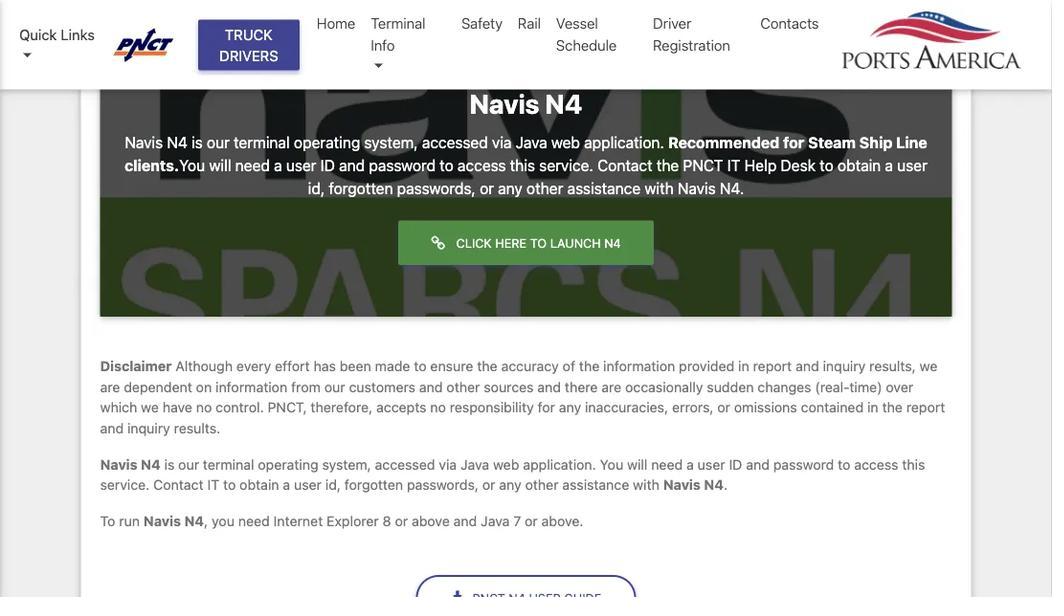 Task type: locate. For each thing, give the bounding box(es) containing it.
0 vertical spatial operating
[[294, 133, 360, 151]]

1 vertical spatial for
[[538, 400, 556, 416]]

password down contained
[[774, 456, 835, 473]]

0 vertical spatial need
[[235, 156, 270, 174]]

1 vertical spatial our
[[325, 379, 346, 395]]

other inside although every effort has been made to ensure the accuracy of the information provided in report and inquiry results, we are dependent on information from our customers and other sources and there are occasionally sudden changes (real-time) over which we have no control. pnct, therefore, accepts no responsibility for any inaccuracies, errors, or omissions contained in the report and inquiry results.
[[447, 379, 480, 395]]

for
[[784, 133, 805, 151], [538, 400, 556, 416]]

for down accuracy
[[538, 400, 556, 416]]

no right the accepts
[[431, 400, 446, 416]]

information down every
[[216, 379, 288, 395]]

is our terminal operating system, accessed via java web application. you will need a user id and password to access this service. contact it to obtain a user id, forgotten passwords, or any other assistance with
[[100, 456, 926, 493]]

obtain down ship
[[838, 156, 882, 174]]

java down responsibility
[[461, 456, 490, 473]]

will down inaccuracies, at the bottom of the page
[[628, 456, 648, 473]]

0 horizontal spatial obtain
[[240, 477, 279, 493]]

0 vertical spatial via
[[492, 133, 512, 151]]

contacts link
[[753, 5, 827, 42]]

our up therefore,
[[325, 379, 346, 395]]

with inside is our terminal operating system, accessed via java web application. you will need a user id and password to access this service. contact it to obtain a user id, forgotten passwords, or any other assistance with
[[633, 477, 660, 493]]

1 vertical spatial accessed
[[375, 456, 435, 473]]

report down over on the bottom right of page
[[907, 400, 946, 416]]

any
[[498, 179, 523, 197], [559, 400, 582, 416], [499, 477, 522, 493]]

id down omissions
[[730, 456, 743, 473]]

disclaimer
[[100, 358, 172, 375]]

0 vertical spatial in
[[739, 358, 750, 375]]

here
[[496, 236, 527, 250]]

1 horizontal spatial it
[[728, 156, 741, 174]]

with
[[645, 179, 674, 197], [633, 477, 660, 493]]

it up "," on the left of page
[[207, 477, 220, 493]]

the up sources
[[477, 358, 498, 375]]

0 vertical spatial system,
[[365, 133, 418, 151]]

1 horizontal spatial this
[[903, 456, 926, 473]]

1 horizontal spatial information
[[604, 358, 676, 375]]

0 vertical spatial you
[[179, 156, 205, 174]]

system,
[[365, 133, 418, 151], [322, 456, 372, 473]]

for inside although every effort has been made to ensure the accuracy of the information provided in report and inquiry results, we are dependent on information from our customers and other sources and there are occasionally sudden changes (real-time) over which we have no control. pnct, therefore, accepts no responsibility for any inaccuracies, errors, or omissions contained in the report and inquiry results.
[[538, 400, 556, 416]]

navis down which
[[100, 456, 138, 473]]

passwords, up above
[[407, 477, 479, 493]]

via up you will need a user id and password to access this service. contact the pnct it help desk
[[492, 133, 512, 151]]

passwords, inside is our terminal operating system, accessed via java web application. you will need a user id and password to access this service. contact it to obtain a user id, forgotten passwords, or any other assistance with
[[407, 477, 479, 493]]

operating
[[294, 133, 360, 151], [258, 456, 319, 473]]

1 vertical spatial contact
[[153, 477, 204, 493]]

will inside is our terminal operating system, accessed via java web application. you will need a user id and password to access this service. contact it to obtain a user id, forgotten passwords, or any other assistance with
[[628, 456, 648, 473]]

0 horizontal spatial password
[[369, 156, 436, 174]]

are up which
[[100, 379, 120, 395]]

service. up launch
[[540, 156, 594, 174]]

0 vertical spatial our
[[207, 133, 230, 151]]

accessed up you will need a user id and password to access this service. contact the pnct it help desk
[[422, 133, 488, 151]]

web up 7
[[493, 456, 520, 473]]

0 vertical spatial any
[[498, 179, 523, 197]]

passwords,
[[397, 179, 476, 197], [407, 477, 479, 493]]

accessed down the accepts
[[375, 456, 435, 473]]

any down there
[[559, 400, 582, 416]]

for up the desk
[[784, 133, 805, 151]]

navis right run
[[144, 513, 181, 529]]

no down on
[[196, 400, 212, 416]]

information
[[604, 358, 676, 375], [216, 379, 288, 395]]

0 vertical spatial it
[[728, 156, 741, 174]]

0 horizontal spatial it
[[207, 477, 220, 493]]

1 vertical spatial password
[[774, 456, 835, 473]]

system, inside is our terminal operating system, accessed via java web application. you will need a user id and password to access this service. contact it to obtain a user id, forgotten passwords, or any other assistance with
[[322, 456, 372, 473]]

navis down pnct on the top right
[[678, 179, 716, 197]]

0 vertical spatial navis n4
[[470, 88, 583, 120]]

with left n4.
[[645, 179, 674, 197]]

we down dependent
[[141, 400, 159, 416]]

1 vertical spatial web
[[493, 456, 520, 473]]

to
[[440, 156, 454, 174], [820, 156, 834, 174], [530, 236, 547, 250], [414, 358, 427, 375], [839, 456, 851, 473], [223, 477, 236, 493]]

0 horizontal spatial information
[[216, 379, 288, 395]]

id
[[321, 156, 335, 174], [730, 456, 743, 473]]

terminal down drivers
[[234, 133, 290, 151]]

application.
[[585, 133, 665, 151], [523, 456, 597, 473]]

java up you will need a user id and password to access this service. contact the pnct it help desk
[[516, 133, 548, 151]]

is inside is our terminal operating system, accessed via java web application. you will need a user id and password to access this service. contact it to obtain a user id, forgotten passwords, or any other assistance with
[[164, 456, 175, 473]]

0 horizontal spatial for
[[538, 400, 556, 416]]

obtain up internet at the left of page
[[240, 477, 279, 493]]

user
[[286, 156, 317, 174], [898, 156, 928, 174], [698, 456, 726, 473], [294, 477, 322, 493]]

other
[[527, 179, 564, 197], [447, 379, 480, 395], [526, 477, 559, 493]]

1 vertical spatial system,
[[322, 456, 372, 473]]

it up n4.
[[728, 156, 741, 174]]

or down sudden
[[718, 400, 731, 416]]

report up the changes
[[754, 358, 793, 375]]

are up inaccuracies, at the bottom of the page
[[602, 379, 622, 395]]

1 vertical spatial we
[[141, 400, 159, 416]]

1 vertical spatial in
[[868, 400, 879, 416]]

via inside is our terminal operating system, accessed via java web application. you will need a user id and password to access this service. contact it to obtain a user id, forgotten passwords, or any other assistance with
[[439, 456, 457, 473]]

to run navis n4 , you need internet explorer 8 or above and java 7 or above.
[[100, 513, 584, 529]]

it
[[728, 156, 741, 174], [207, 477, 220, 493]]

navis inside to obtain a user id, forgotten passwords, or any other assistance with navis n4.
[[678, 179, 716, 197]]

explorer
[[327, 513, 379, 529]]

above
[[412, 513, 450, 529]]

via up above
[[439, 456, 457, 473]]

or inside to obtain a user id, forgotten passwords, or any other assistance with navis n4.
[[480, 179, 494, 197]]

0 horizontal spatial via
[[439, 456, 457, 473]]

navis n4
[[470, 88, 583, 120], [100, 456, 161, 473]]

need
[[235, 156, 270, 174], [652, 456, 683, 473], [238, 513, 270, 529]]

1 vertical spatial service.
[[100, 477, 150, 493]]

1 vertical spatial you
[[600, 456, 624, 473]]

0 vertical spatial id,
[[308, 179, 325, 197]]

passwords, down navis n4 is our terminal operating system, accessed via java web application. at top
[[397, 179, 476, 197]]

access down contained
[[855, 456, 899, 473]]

0 horizontal spatial is
[[164, 456, 175, 473]]

1 horizontal spatial id
[[730, 456, 743, 473]]

1 horizontal spatial obtain
[[838, 156, 882, 174]]

id, inside to obtain a user id, forgotten passwords, or any other assistance with navis n4.
[[308, 179, 325, 197]]

we right results,
[[920, 358, 938, 375]]

to inside to obtain a user id, forgotten passwords, or any other assistance with navis n4.
[[820, 156, 834, 174]]

other down ensure
[[447, 379, 480, 395]]

in up sudden
[[739, 358, 750, 375]]

will right clients.
[[209, 156, 231, 174]]

navis
[[470, 88, 540, 120], [125, 133, 163, 151], [678, 179, 716, 197], [100, 456, 138, 473], [664, 477, 701, 493], [144, 513, 181, 529]]

1 vertical spatial java
[[461, 456, 490, 473]]

1 vertical spatial id,
[[326, 477, 341, 493]]

forgotten up "8"
[[345, 477, 404, 493]]

0 horizontal spatial access
[[458, 156, 506, 174]]

terminal info
[[371, 15, 426, 53]]

occasionally
[[626, 379, 704, 395]]

for inside recommended for steam ship line clients.
[[784, 133, 805, 151]]

or down responsibility
[[483, 477, 496, 493]]

terminal inside is our terminal operating system, accessed via java web application. you will need a user id and password to access this service. contact it to obtain a user id, forgotten passwords, or any other assistance with
[[203, 456, 254, 473]]

accessed
[[422, 133, 488, 151], [375, 456, 435, 473]]

ensure
[[431, 358, 474, 375]]

although
[[176, 358, 233, 375]]

1 vertical spatial obtain
[[240, 477, 279, 493]]

navis n4 down 'web'
[[470, 88, 583, 120]]

password down navis n4 is our terminal operating system, accessed via java web application. at top
[[369, 156, 436, 174]]

results.
[[174, 420, 221, 437]]

and down which
[[100, 420, 124, 437]]

a
[[274, 156, 282, 174], [886, 156, 894, 174], [687, 456, 694, 473], [283, 477, 291, 493]]

0 horizontal spatial are
[[100, 379, 120, 395]]

or down you will need a user id and password to access this service. contact the pnct it help desk
[[480, 179, 494, 197]]

2 vertical spatial other
[[526, 477, 559, 493]]

1 horizontal spatial web
[[552, 133, 581, 151]]

need inside is our terminal operating system, accessed via java web application. you will need a user id and password to access this service. contact it to obtain a user id, forgotten passwords, or any other assistance with
[[652, 456, 683, 473]]

obtain
[[838, 156, 882, 174], [240, 477, 279, 493]]

0 vertical spatial obtain
[[838, 156, 882, 174]]

1 vertical spatial will
[[628, 456, 648, 473]]

0 vertical spatial will
[[209, 156, 231, 174]]

assistance inside is our terminal operating system, accessed via java web application. you will need a user id and password to access this service. contact it to obtain a user id, forgotten passwords, or any other assistance with
[[563, 477, 630, 493]]

2 horizontal spatial our
[[325, 379, 346, 395]]

are
[[100, 379, 120, 395], [602, 379, 622, 395]]

changes
[[758, 379, 812, 395]]

inquiry up "(real-"
[[824, 358, 866, 375]]

1 horizontal spatial access
[[855, 456, 899, 473]]

the
[[657, 156, 680, 174], [477, 358, 498, 375], [580, 358, 600, 375], [883, 400, 903, 416]]

0 horizontal spatial service.
[[100, 477, 150, 493]]

effort
[[275, 358, 310, 375]]

1 vertical spatial this
[[903, 456, 926, 473]]

id down navis n4 is our terminal operating system, accessed via java web application. at top
[[321, 156, 335, 174]]

id, up to run navis n4 , you need internet explorer 8 or above and java 7 or above.
[[326, 477, 341, 493]]

forgotten inside to obtain a user id, forgotten passwords, or any other assistance with navis n4.
[[329, 179, 393, 197]]

1 vertical spatial other
[[447, 379, 480, 395]]

web inside is our terminal operating system, accessed via java web application. you will need a user id and password to access this service. contact it to obtain a user id, forgotten passwords, or any other assistance with
[[493, 456, 520, 473]]

to down contained
[[839, 456, 851, 473]]

our down drivers
[[207, 133, 230, 151]]

1 horizontal spatial service.
[[540, 156, 594, 174]]

truck drivers link
[[198, 19, 300, 70]]

0 vertical spatial inquiry
[[824, 358, 866, 375]]

terminal
[[371, 15, 426, 32]]

id, inside is our terminal operating system, accessed via java web application. you will need a user id and password to access this service. contact it to obtain a user id, forgotten passwords, or any other assistance with
[[326, 477, 341, 493]]

contacts
[[761, 15, 820, 32]]

any up 7
[[499, 477, 522, 493]]

driver registration link
[[646, 5, 753, 63]]

with left navis n4 .
[[633, 477, 660, 493]]

which
[[100, 400, 137, 416]]

0 horizontal spatial id
[[321, 156, 335, 174]]

1 vertical spatial inquiry
[[127, 420, 170, 437]]

information up occasionally
[[604, 358, 676, 375]]

to down 'steam'
[[820, 156, 834, 174]]

0 vertical spatial id
[[321, 156, 335, 174]]

quick
[[19, 26, 57, 42]]

driver registration
[[654, 15, 731, 53]]

web up to obtain a user id, forgotten passwords, or any other assistance with navis n4.
[[552, 133, 581, 151]]

or inside is our terminal operating system, accessed via java web application. you will need a user id and password to access this service. contact it to obtain a user id, forgotten passwords, or any other assistance with
[[483, 477, 496, 493]]

1 horizontal spatial for
[[784, 133, 805, 151]]

inquiry down have
[[127, 420, 170, 437]]

1 vertical spatial assistance
[[563, 477, 630, 493]]

this
[[510, 156, 536, 174], [903, 456, 926, 473]]

1 vertical spatial passwords,
[[407, 477, 479, 493]]

1 vertical spatial id
[[730, 456, 743, 473]]

1 horizontal spatial via
[[492, 133, 512, 151]]

navis left .
[[664, 477, 701, 493]]

0 horizontal spatial this
[[510, 156, 536, 174]]

or inside although every effort has been made to ensure the accuracy of the information provided in report and inquiry results, we are dependent on information from our customers and other sources and there are occasionally sudden changes (real-time) over which we have no control. pnct, therefore, accepts no responsibility for any inaccuracies, errors, or omissions contained in the report and inquiry results.
[[718, 400, 731, 416]]

and up the changes
[[796, 358, 820, 375]]

web
[[552, 133, 581, 151], [493, 456, 520, 473]]

clients.
[[125, 156, 179, 174]]

a inside to obtain a user id, forgotten passwords, or any other assistance with navis n4.
[[886, 156, 894, 174]]

.
[[724, 477, 728, 493]]

is
[[192, 133, 203, 151], [164, 456, 175, 473]]

other up above.
[[526, 477, 559, 493]]

and
[[339, 156, 365, 174], [796, 358, 820, 375], [420, 379, 443, 395], [538, 379, 562, 395], [100, 420, 124, 437], [747, 456, 770, 473], [454, 513, 477, 529]]

id, down navis n4 is our terminal operating system, accessed via java web application. at top
[[308, 179, 325, 197]]

in down time)
[[868, 400, 879, 416]]

contact down results.
[[153, 477, 204, 493]]

accepts
[[377, 400, 427, 416]]

assistance up above.
[[563, 477, 630, 493]]

id inside is our terminal operating system, accessed via java web application. you will need a user id and password to access this service. contact it to obtain a user id, forgotten passwords, or any other assistance with
[[730, 456, 743, 473]]

service. up run
[[100, 477, 150, 493]]

obtain inside to obtain a user id, forgotten passwords, or any other assistance with navis n4.
[[838, 156, 882, 174]]

application. up above.
[[523, 456, 597, 473]]

application. up to obtain a user id, forgotten passwords, or any other assistance with navis n4.
[[585, 133, 665, 151]]

and down navis n4 is our terminal operating system, accessed via java web application. at top
[[339, 156, 365, 174]]

0 horizontal spatial contact
[[153, 477, 204, 493]]

1 horizontal spatial is
[[192, 133, 203, 151]]

1 vertical spatial access
[[855, 456, 899, 473]]

0 horizontal spatial web
[[493, 456, 520, 473]]

service. inside is our terminal operating system, accessed via java web application. you will need a user id and password to access this service. contact it to obtain a user id, forgotten passwords, or any other assistance with
[[100, 477, 150, 493]]

0 horizontal spatial report
[[754, 358, 793, 375]]

0 horizontal spatial no
[[196, 400, 212, 416]]

2 vertical spatial any
[[499, 477, 522, 493]]

0 horizontal spatial navis n4
[[100, 456, 161, 473]]

1 horizontal spatial you
[[600, 456, 624, 473]]

0 vertical spatial report
[[754, 358, 793, 375]]

we
[[920, 358, 938, 375], [141, 400, 159, 416]]

rail
[[518, 15, 541, 32]]

access
[[458, 156, 506, 174], [855, 456, 899, 473]]

forgotten down navis n4 is our terminal operating system, accessed via java web application. at top
[[329, 179, 393, 197]]

1 horizontal spatial report
[[907, 400, 946, 416]]

this down over on the bottom right of page
[[903, 456, 926, 473]]

to obtain a user id, forgotten passwords, or any other assistance with navis n4.
[[308, 156, 928, 197]]

1 horizontal spatial no
[[431, 400, 446, 416]]

2 vertical spatial need
[[238, 513, 270, 529]]

our inside is our terminal operating system, accessed via java web application. you will need a user id and password to access this service. contact it to obtain a user id, forgotten passwords, or any other assistance with
[[178, 456, 199, 473]]

java left 7
[[481, 513, 510, 529]]

any inside is our terminal operating system, accessed via java web application. you will need a user id and password to access this service. contact it to obtain a user id, forgotten passwords, or any other assistance with
[[499, 477, 522, 493]]

navis n4 up run
[[100, 456, 161, 473]]

contact left pnct on the top right
[[598, 156, 653, 174]]

access up 'click'
[[458, 156, 506, 174]]

report
[[754, 358, 793, 375], [907, 400, 946, 416]]

terminal down results.
[[203, 456, 254, 473]]

1 vertical spatial need
[[652, 456, 683, 473]]

0 vertical spatial for
[[784, 133, 805, 151]]

0 vertical spatial contact
[[598, 156, 653, 174]]

time)
[[850, 379, 883, 395]]

our down results.
[[178, 456, 199, 473]]

1 horizontal spatial navis n4
[[470, 88, 583, 120]]

1 vertical spatial operating
[[258, 456, 319, 473]]

provided
[[679, 358, 735, 375]]

vessel schedule
[[557, 15, 617, 53]]

1 horizontal spatial will
[[628, 456, 648, 473]]

web
[[505, 47, 536, 65]]

no
[[196, 400, 212, 416], [431, 400, 446, 416]]

to right "made"
[[414, 358, 427, 375]]

0 vertical spatial web
[[552, 133, 581, 151]]

the left pnct on the top right
[[657, 156, 680, 174]]

other down recommended for steam ship line clients.
[[527, 179, 564, 197]]

passwords, inside to obtain a user id, forgotten passwords, or any other assistance with navis n4.
[[397, 179, 476, 197]]

1 vertical spatial it
[[207, 477, 220, 493]]

0 vertical spatial information
[[604, 358, 676, 375]]

assistance up launch
[[568, 179, 641, 197]]

this up click here to launch n4 link
[[510, 156, 536, 174]]

and down omissions
[[747, 456, 770, 473]]

any down you will need a user id and password to access this service. contact the pnct it help desk
[[498, 179, 523, 197]]

,
[[204, 513, 208, 529]]

forgotten
[[329, 179, 393, 197], [345, 477, 404, 493]]



Task type: describe. For each thing, give the bounding box(es) containing it.
control.
[[216, 400, 264, 416]]

or right 7
[[525, 513, 538, 529]]

8
[[383, 513, 391, 529]]

contact inside is our terminal operating system, accessed via java web application. you will need a user id and password to access this service. contact it to obtain a user id, forgotten passwords, or any other assistance with
[[153, 477, 204, 493]]

other inside to obtain a user id, forgotten passwords, or any other assistance with navis n4.
[[527, 179, 564, 197]]

click here to launch n4
[[453, 236, 622, 250]]

2 are from the left
[[602, 379, 622, 395]]

errors,
[[673, 400, 714, 416]]

1 horizontal spatial contact
[[598, 156, 653, 174]]

0 horizontal spatial we
[[141, 400, 159, 416]]

access inside is our terminal operating system, accessed via java web application. you will need a user id and password to access this service. contact it to obtain a user id, forgotten passwords, or any other assistance with
[[855, 456, 899, 473]]

responsibility
[[450, 400, 534, 416]]

omissions
[[735, 400, 798, 416]]

and inside is our terminal operating system, accessed via java web application. you will need a user id and password to access this service. contact it to obtain a user id, forgotten passwords, or any other assistance with
[[747, 456, 770, 473]]

any inside to obtain a user id, forgotten passwords, or any other assistance with navis n4.
[[498, 179, 523, 197]]

terminal info link
[[363, 5, 454, 85]]

therefore,
[[311, 400, 373, 416]]

inaccuracies,
[[585, 400, 669, 416]]

n4.
[[720, 179, 745, 197]]

to inside although every effort has been made to ensure the accuracy of the information provided in report and inquiry results, we are dependent on information from our customers and other sources and there are occasionally sudden changes (real-time) over which we have no control. pnct, therefore, accepts no responsibility for any inaccuracies, errors, or omissions contained in the report and inquiry results.
[[414, 358, 427, 375]]

truck drivers
[[220, 26, 278, 64]]

safety
[[462, 15, 503, 32]]

help
[[745, 156, 777, 174]]

2 vertical spatial java
[[481, 513, 510, 529]]

0 horizontal spatial inquiry
[[127, 420, 170, 437]]

and down accuracy
[[538, 379, 562, 395]]

java inside is our terminal operating system, accessed via java web application. you will need a user id and password to access this service. contact it to obtain a user id, forgotten passwords, or any other assistance with
[[461, 456, 490, 473]]

(real-
[[816, 379, 850, 395]]

you inside is our terminal operating system, accessed via java web application. you will need a user id and password to access this service. contact it to obtain a user id, forgotten passwords, or any other assistance with
[[600, 456, 624, 473]]

2 no from the left
[[431, 400, 446, 416]]

obtain inside is our terminal operating system, accessed via java web application. you will need a user id and password to access this service. contact it to obtain a user id, forgotten passwords, or any other assistance with
[[240, 477, 279, 493]]

accessed inside is our terminal operating system, accessed via java web application. you will need a user id and password to access this service. contact it to obtain a user id, forgotten passwords, or any other assistance with
[[375, 456, 435, 473]]

line
[[897, 133, 928, 151]]

over
[[887, 379, 914, 395]]

1 horizontal spatial our
[[207, 133, 230, 151]]

0 horizontal spatial will
[[209, 156, 231, 174]]

to up the you
[[223, 477, 236, 493]]

on
[[196, 379, 212, 395]]

quick links
[[19, 26, 95, 42]]

contained
[[802, 400, 864, 416]]

pnct,
[[268, 400, 307, 416]]

ship
[[860, 133, 893, 151]]

home link
[[309, 5, 363, 42]]

0 vertical spatial application.
[[585, 133, 665, 151]]

assistance inside to obtain a user id, forgotten passwords, or any other assistance with navis n4.
[[568, 179, 641, 197]]

steam
[[809, 133, 856, 151]]

1 no from the left
[[196, 400, 212, 416]]

from
[[291, 379, 321, 395]]

you will need a user id and password to access this service. contact the pnct it help desk
[[179, 156, 816, 174]]

have
[[163, 400, 193, 416]]

1 vertical spatial navis n4
[[100, 456, 161, 473]]

sources
[[484, 379, 534, 395]]

or right "8"
[[395, 513, 408, 529]]

navis up clients.
[[125, 133, 163, 151]]

password inside is our terminal operating system, accessed via java web application. you will need a user id and password to access this service. contact it to obtain a user id, forgotten passwords, or any other assistance with
[[774, 456, 835, 473]]

user inside to obtain a user id, forgotten passwords, or any other assistance with navis n4.
[[898, 156, 928, 174]]

app
[[540, 47, 568, 65]]

1 are from the left
[[100, 379, 120, 395]]

the right the of
[[580, 358, 600, 375]]

0 vertical spatial accessed
[[422, 133, 488, 151]]

it inside is our terminal operating system, accessed via java web application. you will need a user id and password to access this service. contact it to obtain a user id, forgotten passwords, or any other assistance with
[[207, 477, 220, 493]]

although every effort has been made to ensure the accuracy of the information provided in report and inquiry results, we are dependent on information from our customers and other sources and there are occasionally sudden changes (real-time) over which we have no control. pnct, therefore, accepts no responsibility for any inaccuracies, errors, or omissions contained in the report and inquiry results.
[[100, 358, 946, 437]]

accuracy
[[502, 358, 559, 375]]

1 horizontal spatial inquiry
[[824, 358, 866, 375]]

links
[[61, 26, 95, 42]]

vessel
[[557, 15, 599, 32]]

with inside to obtain a user id, forgotten passwords, or any other assistance with navis n4.
[[645, 179, 674, 197]]

the down over on the bottom right of page
[[883, 400, 903, 416]]

every
[[237, 358, 271, 375]]

home
[[317, 15, 356, 32]]

0 vertical spatial java
[[516, 133, 548, 151]]

pnct
[[684, 156, 724, 174]]

pnct it help desk link
[[684, 156, 816, 174]]

desk
[[781, 156, 816, 174]]

0 vertical spatial we
[[920, 358, 938, 375]]

navis n4 .
[[664, 477, 728, 493]]

forgotten inside is our terminal operating system, accessed via java web application. you will need a user id and password to access this service. contact it to obtain a user id, forgotten passwords, or any other assistance with
[[345, 477, 404, 493]]

7
[[514, 513, 521, 529]]

and down ensure
[[420, 379, 443, 395]]

navis n4 is our terminal operating system, accessed via java web application.
[[125, 133, 669, 151]]

0 vertical spatial password
[[369, 156, 436, 174]]

other inside is our terminal operating system, accessed via java web application. you will need a user id and password to access this service. contact it to obtain a user id, forgotten passwords, or any other assistance with
[[526, 477, 559, 493]]

and right above
[[454, 513, 477, 529]]

has
[[314, 358, 336, 375]]

0 horizontal spatial in
[[739, 358, 750, 375]]

0 vertical spatial is
[[192, 133, 203, 151]]

of
[[563, 358, 576, 375]]

internet
[[274, 513, 323, 529]]

customers
[[349, 379, 416, 395]]

0 vertical spatial this
[[510, 156, 536, 174]]

info
[[371, 36, 395, 53]]

web app
[[501, 47, 568, 65]]

registration
[[654, 36, 731, 53]]

vessel schedule link
[[549, 5, 646, 63]]

0 vertical spatial access
[[458, 156, 506, 174]]

to right here
[[530, 236, 547, 250]]

our inside although every effort has been made to ensure the accuracy of the information provided in report and inquiry results, we are dependent on information from our customers and other sources and there are occasionally sudden changes (real-time) over which we have no control. pnct, therefore, accepts no responsibility for any inaccuracies, errors, or omissions contained in the report and inquiry results.
[[325, 379, 346, 395]]

0 vertical spatial terminal
[[234, 133, 290, 151]]

click
[[457, 236, 492, 250]]

driver
[[654, 15, 692, 32]]

0 horizontal spatial you
[[179, 156, 205, 174]]

made
[[375, 358, 410, 375]]

you
[[212, 513, 235, 529]]

there
[[565, 379, 598, 395]]

been
[[340, 358, 372, 375]]

results,
[[870, 358, 917, 375]]

click here to launch n4 link
[[399, 221, 654, 265]]

operating inside is our terminal operating system, accessed via java web application. you will need a user id and password to access this service. contact it to obtain a user id, forgotten passwords, or any other assistance with
[[258, 456, 319, 473]]

navis down 'web'
[[470, 88, 540, 120]]

drivers
[[220, 47, 278, 64]]

rail link
[[511, 5, 549, 42]]

schedule
[[557, 36, 617, 53]]

recommended for steam ship line clients.
[[125, 133, 928, 174]]

application. inside is our terminal operating system, accessed via java web application. you will need a user id and password to access this service. contact it to obtain a user id, forgotten passwords, or any other assistance with
[[523, 456, 597, 473]]

run
[[119, 513, 140, 529]]

above.
[[542, 513, 584, 529]]

sudden
[[707, 379, 755, 395]]

0 vertical spatial service.
[[540, 156, 594, 174]]

truck
[[225, 26, 273, 42]]

1 vertical spatial information
[[216, 379, 288, 395]]

1 vertical spatial report
[[907, 400, 946, 416]]

dependent
[[124, 379, 192, 395]]

safety link
[[454, 5, 511, 42]]

this inside is our terminal operating system, accessed via java web application. you will need a user id and password to access this service. contact it to obtain a user id, forgotten passwords, or any other assistance with
[[903, 456, 926, 473]]

to
[[100, 513, 115, 529]]

any inside although every effort has been made to ensure the accuracy of the information provided in report and inquiry results, we are dependent on information from our customers and other sources and there are occasionally sudden changes (real-time) over which we have no control. pnct, therefore, accepts no responsibility for any inaccuracies, errors, or omissions contained in the report and inquiry results.
[[559, 400, 582, 416]]

to down navis n4 is our terminal operating system, accessed via java web application. at top
[[440, 156, 454, 174]]

recommended
[[669, 133, 780, 151]]

launch
[[551, 236, 601, 250]]

quick links link
[[19, 23, 95, 66]]



Task type: vqa. For each thing, say whether or not it's contained in the screenshot.
Driver Registration
yes



